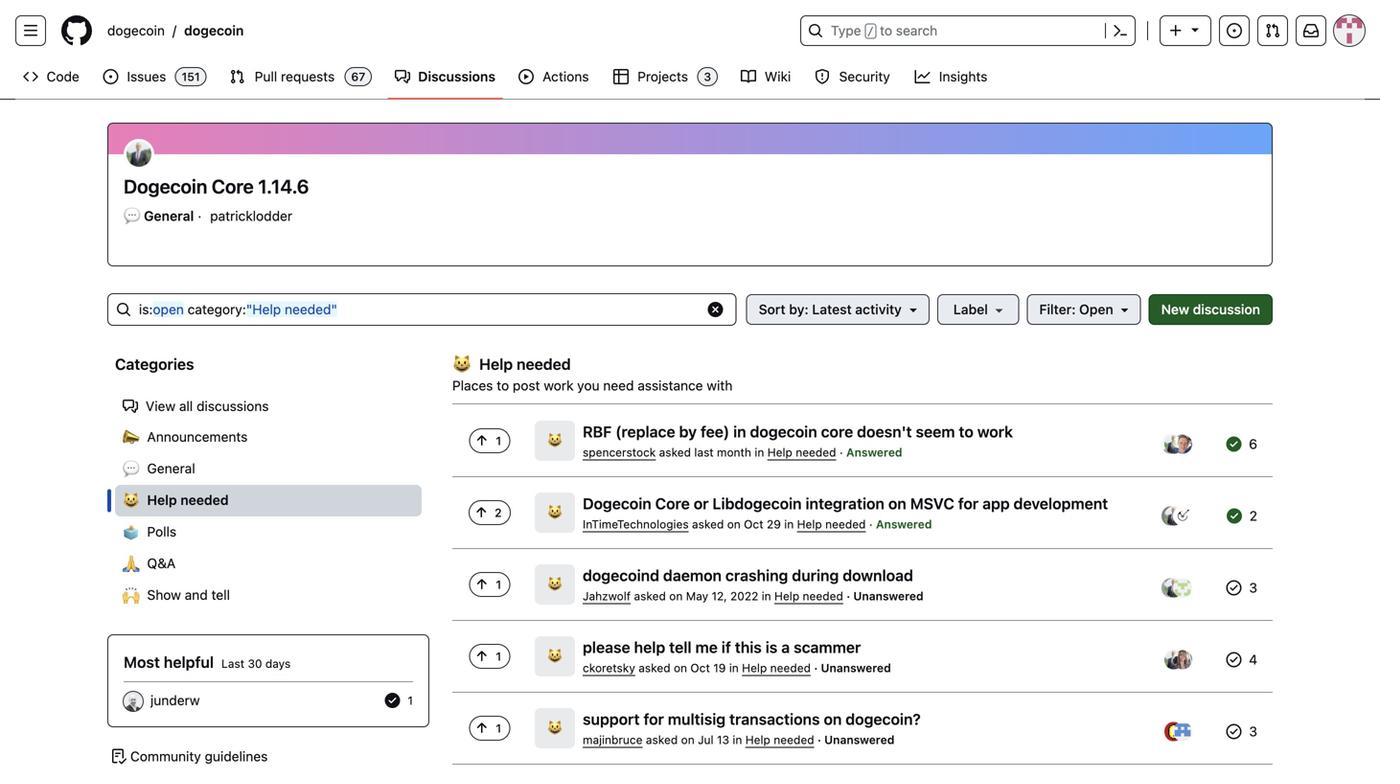 Task type: vqa. For each thing, say whether or not it's contained in the screenshot.
copilot icon on the left of the page
no



Task type: describe. For each thing, give the bounding box(es) containing it.
· inside 'dogecoin core 1.14.6 💬 general · patricklodder'
[[198, 208, 202, 224]]

for inside dogecoin core or libdogecoin integration on msvc for app development intimetechnologies asked on oct 29 in help needed · answered
[[959, 495, 979, 513]]

graph image
[[915, 69, 930, 84]]

arrow up image for rbf
[[474, 433, 489, 449]]

· inside 'support for multisig transactions on dogecoin? majinbruce asked on jul 13 in help needed · unanswered'
[[818, 734, 822, 747]]

📣
[[123, 427, 140, 449]]

filter: open button
[[1027, 294, 1142, 325]]

spencerstock
[[583, 446, 656, 460]]

view all discussions link
[[115, 391, 422, 422]]

git pull request image
[[230, 69, 245, 84]]

with
[[707, 378, 733, 394]]

oct inside dogecoin core or libdogecoin integration on msvc for app development intimetechnologies asked on oct 29 in help needed · answered
[[744, 518, 764, 531]]

community
[[130, 749, 201, 765]]

open
[[1080, 302, 1114, 317]]

19
[[714, 662, 726, 675]]

is : open category : "help needed"
[[139, 302, 338, 317]]

· inside dogecoind daemon crashing during download jahzwolf asked on may 12, 2022 in help needed · unanswered
[[847, 590, 851, 603]]

help inside 'support for multisig transactions on dogecoin? majinbruce asked on jul 13 in help needed · unanswered'
[[746, 734, 771, 747]]

dogecoin core or libdogecoin integration on msvc for app development link
[[583, 495, 1109, 514]]

discussions link
[[388, 62, 503, 91]]

0 vertical spatial is
[[139, 302, 149, 317]]

intimetechnologies link
[[583, 518, 689, 531]]

needed inside 😺 help needed places to post work you need assistance with
[[517, 355, 571, 374]]

0 horizontal spatial dogecoin
[[107, 23, 165, 38]]

(replace
[[616, 423, 676, 441]]

notifications image
[[1304, 23, 1320, 38]]

1 horizontal spatial dogecoin
[[184, 23, 244, 38]]

2022
[[731, 590, 759, 603]]

needed inside 'support for multisig transactions on dogecoin? majinbruce asked on jul 13 in help needed · unanswered'
[[774, 734, 815, 747]]

check circle image
[[1227, 724, 1242, 740]]

polls
[[147, 524, 177, 540]]

dogecoind
[[583, 567, 660, 585]]

requests
[[281, 69, 335, 84]]

please help tell me if this is a scammer link
[[583, 638, 862, 658]]

all
[[179, 398, 193, 414]]

6 link
[[1227, 436, 1258, 452]]

on down libdogecoin
[[728, 518, 741, 531]]

dogecoin core 1.14.6 💬 general · patricklodder
[[124, 175, 309, 228]]

unanswered inside please help tell me if this is a scammer ckoretsky asked on oct 19 in help needed · unanswered
[[821, 662, 892, 675]]

post
[[513, 378, 540, 394]]

security link
[[808, 62, 900, 91]]

1 button for support
[[469, 716, 511, 766]]

1 for support
[[496, 722, 501, 736]]

patricklodder image
[[124, 139, 154, 170]]

dogecoind daemon crashing during download link
[[583, 566, 914, 586]]

😺 for please help tell me if this is a scammer
[[548, 647, 563, 667]]

by:
[[790, 302, 809, 317]]

new discussion
[[1162, 302, 1261, 317]]

tell inside 🙌 show and tell
[[211, 587, 230, 603]]

· inside please help tell me if this is a scammer ckoretsky asked on oct 19 in help needed · unanswered
[[814, 662, 818, 675]]

category
[[188, 302, 242, 317]]

check circle fill image for rbf (replace by fee) in dogecoin core doesn't seem to work
[[1227, 437, 1242, 452]]

@intimetechnologies image
[[1174, 507, 1193, 526]]

announcements
[[147, 429, 248, 445]]

@patricklodder image for dogecoind daemon crashing during download
[[1165, 579, 1184, 598]]

asked inside dogecoin core or libdogecoin integration on msvc for app development intimetechnologies asked on oct 29 in help needed · answered
[[692, 518, 724, 531]]

msvc
[[911, 495, 955, 513]]

places
[[453, 378, 493, 394]]

Search all discussions text field
[[139, 294, 696, 325]]

4 link
[[1227, 652, 1258, 668]]

dogecoin for or
[[583, 495, 652, 513]]

ckoretsky
[[583, 662, 636, 675]]

jahzwolf link
[[583, 590, 631, 603]]

🙏 q&a
[[123, 554, 176, 576]]

x circle fill image
[[708, 302, 724, 317]]

need
[[604, 378, 634, 394]]

junderw link
[[151, 693, 200, 709]]

projects
[[638, 69, 688, 84]]

seem
[[916, 423, 956, 441]]

ckoretsky link
[[583, 662, 636, 675]]

2 : from the left
[[242, 302, 246, 317]]

junderw
[[151, 693, 200, 709]]

@jahzwolf image
[[1174, 579, 1193, 598]]

insights
[[940, 69, 988, 84]]

label button
[[938, 294, 1020, 325]]

me
[[696, 639, 718, 657]]

guidelines
[[205, 749, 268, 765]]

q&a
[[147, 556, 176, 572]]

1 dogecoin link from the left
[[100, 15, 173, 46]]

😺 help needed
[[123, 490, 229, 512]]

help inside dogecoind daemon crashing during download jahzwolf asked on may 12, 2022 in help needed · unanswered
[[775, 590, 800, 603]]

1 for please
[[496, 650, 501, 664]]

code
[[47, 69, 79, 84]]

💬 general
[[123, 459, 195, 481]]

help inside dogecoin core or libdogecoin integration on msvc for app development intimetechnologies asked on oct 29 in help needed · answered
[[797, 518, 823, 531]]

3 link for dogecoind daemon crashing during download
[[1227, 580, 1258, 596]]

activity
[[856, 302, 902, 317]]

patricklodder
[[210, 208, 293, 224]]

jahzwolf
[[583, 590, 631, 603]]

view all discussions
[[146, 398, 269, 414]]

😺 for support for multisig transactions on dogecoin?
[[548, 719, 563, 739]]

0 vertical spatial to
[[880, 23, 893, 38]]

filter:
[[1040, 302, 1076, 317]]

days
[[266, 657, 291, 671]]

daemon
[[664, 567, 722, 585]]

code link
[[15, 62, 88, 91]]

1 for rbf
[[496, 434, 501, 448]]

1 horizontal spatial 2
[[1247, 508, 1258, 524]]

arrow up image for support
[[474, 721, 489, 736]]

in right month
[[755, 446, 765, 460]]

in inside 'support for multisig transactions on dogecoin? majinbruce asked on jul 13 in help needed · unanswered'
[[733, 734, 743, 747]]

spencerstock link
[[583, 446, 656, 460]]

help
[[634, 639, 666, 657]]

1.14.6
[[258, 175, 309, 198]]

on inside dogecoind daemon crashing during download jahzwolf asked on may 12, 2022 in help needed · unanswered
[[670, 590, 683, 603]]

if
[[722, 639, 731, 657]]

13
[[717, 734, 730, 747]]

@majinbruce image
[[1174, 722, 1193, 742]]

assistance
[[638, 378, 703, 394]]

arrow up image for please
[[474, 649, 489, 665]]

0 vertical spatial 3
[[704, 70, 712, 83]]

answered for core
[[847, 446, 903, 460]]

code image
[[23, 69, 38, 84]]

dogecoin?
[[846, 711, 921, 729]]

issue opened image for git pull request icon on the top right of page
[[1227, 23, 1243, 38]]

/ for type
[[868, 25, 875, 38]]

@patricklodder image for rbf (replace by fee) in dogecoin core doesn't seem to work
[[1165, 435, 1184, 454]]

categories
[[115, 355, 194, 374]]

needed inside please help tell me if this is a scammer ckoretsky asked on oct 19 in help needed · unanswered
[[771, 662, 811, 675]]

needed inside dogecoind daemon crashing during download jahzwolf asked on may 12, 2022 in help needed · unanswered
[[803, 590, 844, 603]]

fee)
[[701, 423, 730, 441]]

0 vertical spatial triangle down image
[[1188, 22, 1203, 37]]

/ for dogecoin
[[173, 23, 177, 38]]

to inside rbf (replace by fee) in dogecoin core doesn't seem to work spencerstock asked last month in help needed · answered
[[959, 423, 974, 441]]

multisig
[[668, 711, 726, 729]]

tell inside please help tell me if this is a scammer ckoretsky asked on oct 19 in help needed · unanswered
[[670, 639, 692, 657]]

most
[[124, 654, 160, 672]]

scammer
[[794, 639, 862, 657]]

is inside please help tell me if this is a scammer ckoretsky asked on oct 19 in help needed · unanswered
[[766, 639, 778, 657]]

triangle down image
[[906, 302, 921, 317]]

issues
[[127, 69, 166, 84]]

2 vertical spatial check circle fill image
[[385, 693, 400, 709]]

transactions
[[730, 711, 820, 729]]

1 button for please
[[469, 644, 511, 694]]

most helpful last 30 days
[[124, 654, 291, 672]]

needed"
[[285, 302, 338, 317]]



Task type: locate. For each thing, give the bounding box(es) containing it.
needed up post
[[517, 355, 571, 374]]

1 vertical spatial check circle image
[[1227, 652, 1242, 668]]

"help
[[246, 302, 281, 317]]

help up places
[[479, 355, 513, 374]]

for inside 'support for multisig transactions on dogecoin? majinbruce asked on jul 13 in help needed · unanswered'
[[644, 711, 664, 729]]

help needed link down integration
[[797, 518, 866, 531]]

1 vertical spatial for
[[644, 711, 664, 729]]

label
[[954, 302, 992, 317]]

help inside please help tell me if this is a scammer ckoretsky asked on oct 19 in help needed · unanswered
[[742, 662, 767, 675]]

asked down multisig
[[646, 734, 678, 747]]

needed down dogecoin core or libdogecoin integration on msvc for app development link
[[826, 518, 866, 531]]

1 vertical spatial is
[[766, 639, 778, 657]]

oct inside please help tell me if this is a scammer ckoretsky asked on oct 19 in help needed · unanswered
[[691, 662, 710, 675]]

: left 'needed"'
[[242, 302, 246, 317]]

core up patricklodder
[[212, 175, 254, 198]]

4 1 button from the top
[[469, 716, 511, 766]]

core for 1.14.6
[[212, 175, 254, 198]]

help needed link down the rbf (replace by fee) in dogecoin core doesn't seem to work link
[[768, 446, 837, 460]]

1 vertical spatial triangle down image
[[1118, 302, 1133, 317]]

support for multisig transactions on dogecoin? majinbruce asked on jul 13 in help needed · unanswered
[[583, 711, 921, 747]]

issue opened image left issues
[[103, 69, 118, 84]]

0 horizontal spatial core
[[212, 175, 254, 198]]

1 vertical spatial @patricklodder image
[[1165, 579, 1184, 598]]

a
[[782, 639, 790, 657]]

core
[[821, 423, 854, 441]]

1 button for dogecoind
[[469, 572, 511, 622]]

help inside rbf (replace by fee) in dogecoin core doesn't seem to work spencerstock asked last month in help needed · answered
[[768, 446, 793, 460]]

on inside please help tell me if this is a scammer ckoretsky asked on oct 19 in help needed · unanswered
[[674, 662, 688, 675]]

pull requests
[[255, 69, 335, 84]]

😺 for dogecoind daemon crashing during download
[[548, 575, 563, 595]]

general up 😺 help needed
[[147, 461, 195, 477]]

list containing 📣
[[107, 384, 430, 619]]

😺 left jahzwolf link
[[548, 575, 563, 595]]

1 arrow up image from the top
[[474, 649, 489, 665]]

arrow up image for dogecoin
[[474, 505, 489, 521]]

pull
[[255, 69, 277, 84]]

triangle down image right "open"
[[1118, 302, 1133, 317]]

command palette image
[[1113, 23, 1129, 38]]

asked down 'dogecoind'
[[634, 590, 666, 603]]

· down dogecoin core or libdogecoin integration on msvc for app development link
[[870, 518, 873, 531]]

list
[[100, 15, 789, 46], [107, 384, 430, 619], [453, 405, 1273, 780]]

💬
[[124, 206, 140, 228], [123, 459, 140, 481]]

triangle down image inside filter: open popup button
[[1118, 302, 1133, 317]]

help right 29 on the bottom of page
[[797, 518, 823, 531]]

0 vertical spatial dogecoin
[[124, 175, 207, 198]]

needed inside rbf (replace by fee) in dogecoin core doesn't seem to work spencerstock asked last month in help needed · answered
[[796, 446, 837, 460]]

4
[[1246, 652, 1258, 668]]

@ckoretsky image
[[1174, 651, 1193, 670]]

/ inside dogecoin / dogecoin
[[173, 23, 177, 38]]

help needed link for integration
[[797, 518, 866, 531]]

29
[[767, 518, 781, 531]]

to
[[880, 23, 893, 38], [497, 378, 509, 394], [959, 423, 974, 441]]

2 vertical spatial @patricklodder image
[[1165, 651, 1184, 670]]

rbf (replace by fee) in dogecoin core doesn't seem to work spencerstock asked last month in help needed · answered
[[583, 423, 1014, 460]]

help down the rbf (replace by fee) in dogecoin core doesn't seem to work link
[[768, 446, 793, 460]]

asked inside 'support for multisig transactions on dogecoin? majinbruce asked on jul 13 in help needed · unanswered'
[[646, 734, 678, 747]]

2 vertical spatial 3
[[1246, 724, 1258, 740]]

discussion
[[1194, 302, 1261, 317]]

answered inside rbf (replace by fee) in dogecoin core doesn't seem to work spencerstock asked last month in help needed · answered
[[847, 446, 903, 460]]

3 left book "image"
[[704, 70, 712, 83]]

app
[[983, 495, 1010, 513]]

0 vertical spatial arrow up image
[[474, 649, 489, 665]]

3 right @jahzwolf icon
[[1246, 580, 1258, 596]]

unanswered inside dogecoind daemon crashing during download jahzwolf asked on may 12, 2022 in help needed · unanswered
[[854, 590, 924, 603]]

triangle down image right plus icon
[[1188, 22, 1203, 37]]

1 check circle image from the top
[[1227, 581, 1242, 596]]

0 vertical spatial check circle image
[[1227, 581, 1242, 596]]

🗳️
[[123, 522, 140, 544]]

show
[[147, 587, 181, 603]]

to left search
[[880, 23, 893, 38]]

2 arrow up image from the top
[[474, 505, 489, 521]]

0 vertical spatial tell
[[211, 587, 230, 603]]

💬 down patricklodder icon
[[124, 206, 140, 228]]

dogecoin / dogecoin
[[107, 23, 244, 38]]

dogecoin down patricklodder icon
[[124, 175, 207, 198]]

dogecoin link
[[100, 15, 173, 46], [177, 15, 252, 46]]

😺 inside 😺 help needed places to post work you need assistance with
[[453, 352, 472, 378]]

help down during
[[775, 590, 800, 603]]

book image
[[741, 69, 757, 84]]

needed down the rbf (replace by fee) in dogecoin core doesn't seem to work link
[[796, 446, 837, 460]]

development
[[1014, 495, 1109, 513]]

core inside 'dogecoin core 1.14.6 💬 general · patricklodder'
[[212, 175, 254, 198]]

help inside 😺 help needed places to post work you need assistance with
[[479, 355, 513, 374]]

2
[[495, 506, 502, 520], [1247, 508, 1258, 524]]

on left msvc
[[889, 495, 907, 513]]

discussions
[[197, 398, 269, 414]]

majinbruce
[[583, 734, 643, 747]]

in inside dogecoind daemon crashing during download jahzwolf asked on may 12, 2022 in help needed · unanswered
[[762, 590, 772, 603]]

2 horizontal spatial dogecoin
[[750, 423, 818, 441]]

1 vertical spatial dogecoin
[[583, 495, 652, 513]]

asked down by at the bottom of the page
[[659, 446, 691, 460]]

1 button for rbf
[[469, 429, 511, 479]]

2 vertical spatial unanswered
[[825, 734, 895, 747]]

1 vertical spatial core
[[656, 495, 690, 513]]

core
[[212, 175, 254, 198], [656, 495, 690, 513]]

· down download
[[847, 590, 851, 603]]

dogecoin inside 'dogecoin core 1.14.6 💬 general · patricklodder'
[[124, 175, 207, 198]]

2 inside button
[[495, 506, 502, 520]]

0 horizontal spatial for
[[644, 711, 664, 729]]

open
[[153, 302, 184, 317]]

1 horizontal spatial dogecoin
[[583, 495, 652, 513]]

1 horizontal spatial tell
[[670, 639, 692, 657]]

1 horizontal spatial is
[[766, 639, 778, 657]]

general down patricklodder icon
[[144, 208, 194, 224]]

2 vertical spatial arrow up image
[[474, 577, 489, 593]]

unanswered for on
[[825, 734, 895, 747]]

12,
[[712, 590, 728, 603]]

1 vertical spatial general
[[147, 461, 195, 477]]

check circle fill image
[[1227, 437, 1242, 452], [1227, 509, 1243, 524], [385, 693, 400, 709]]

work right seem
[[978, 423, 1014, 441]]

1 arrow up image from the top
[[474, 433, 489, 449]]

😺 left support
[[548, 719, 563, 739]]

unanswered down download
[[854, 590, 924, 603]]

😺 left "rbf"
[[548, 431, 563, 451]]

0 vertical spatial 3 link
[[1227, 580, 1258, 596]]

help down the this
[[742, 662, 767, 675]]

check circle image inside 4 link
[[1227, 652, 1242, 668]]

this
[[735, 639, 762, 657]]

majinbruce link
[[583, 734, 643, 747]]

wiki
[[765, 69, 791, 84]]

0 vertical spatial issue opened image
[[1227, 23, 1243, 38]]

libdogecoin
[[713, 495, 802, 513]]

😺 left please
[[548, 647, 563, 667]]

tell left me
[[670, 639, 692, 657]]

help down 💬 general on the left bottom of the page
[[147, 492, 177, 508]]

1 1 button from the top
[[469, 429, 511, 479]]

shield image
[[815, 69, 831, 84]]

1 vertical spatial work
[[978, 423, 1014, 441]]

asked down or
[[692, 518, 724, 531]]

sort by: latest activity
[[759, 302, 902, 317]]

0 vertical spatial core
[[212, 175, 254, 198]]

3 1 button from the top
[[469, 644, 511, 694]]

in right the 19
[[730, 662, 739, 675]]

2 horizontal spatial to
[[959, 423, 974, 441]]

1 vertical spatial issue opened image
[[103, 69, 118, 84]]

💬 down 📣
[[123, 459, 140, 481]]

crashing
[[726, 567, 789, 585]]

is
[[139, 302, 149, 317], [766, 639, 778, 657]]

dogecoin
[[107, 23, 165, 38], [184, 23, 244, 38], [750, 423, 818, 441]]

work inside rbf (replace by fee) in dogecoin core doesn't seem to work spencerstock asked last month in help needed · answered
[[978, 423, 1014, 441]]

in inside please help tell me if this is a scammer ckoretsky asked on oct 19 in help needed · unanswered
[[730, 662, 739, 675]]

needed inside dogecoin core or libdogecoin integration on msvc for app development intimetechnologies asked on oct 29 in help needed · answered
[[826, 518, 866, 531]]

3 link right @majinbruce icon
[[1227, 724, 1258, 740]]

on left dogecoin?
[[824, 711, 842, 729]]

core inside dogecoin core or libdogecoin integration on msvc for app development intimetechnologies asked on oct 29 in help needed · answered
[[656, 495, 690, 513]]

0 vertical spatial unanswered
[[854, 590, 924, 603]]

💬 inside 'dogecoin core 1.14.6 💬 general · patricklodder'
[[124, 206, 140, 228]]

during
[[792, 567, 839, 585]]

2 3 link from the top
[[1227, 724, 1258, 740]]

list containing dogecoin / dogecoin
[[100, 15, 789, 46]]

· down "transactions"
[[818, 734, 822, 747]]

0 horizontal spatial :
[[149, 302, 153, 317]]

needed down "transactions"
[[774, 734, 815, 747]]

jul
[[698, 734, 714, 747]]

asked inside please help tell me if this is a scammer ckoretsky asked on oct 19 in help needed · unanswered
[[639, 662, 671, 675]]

@patricklodder image for please help tell me if this is a scammer
[[1165, 651, 1184, 670]]

check circle image left the 4
[[1227, 652, 1242, 668]]

patricklodder link
[[210, 206, 293, 226]]

core left or
[[656, 495, 690, 513]]

discussions
[[418, 69, 496, 84]]

git pull request image
[[1266, 23, 1281, 38]]

sort
[[759, 302, 786, 317]]

1 3 link from the top
[[1227, 580, 1258, 596]]

😺 up 🗳️
[[123, 490, 140, 512]]

community guidelines link
[[107, 743, 430, 771]]

to right seem
[[959, 423, 974, 441]]

in right "13"
[[733, 734, 743, 747]]

comment discussion image
[[123, 399, 138, 414]]

general inside 'dogecoin core 1.14.6 💬 general · patricklodder'
[[144, 208, 194, 224]]

1 vertical spatial check circle fill image
[[1227, 509, 1243, 524]]

0 horizontal spatial issue opened image
[[103, 69, 118, 84]]

arrow up image for dogecoind
[[474, 577, 489, 593]]

in up month
[[734, 423, 747, 441]]

@patricklodder image
[[1165, 435, 1184, 454], [1165, 579, 1184, 598], [1165, 651, 1184, 670]]

unanswered
[[854, 590, 924, 603], [821, 662, 892, 675], [825, 734, 895, 747]]

in inside dogecoin core or libdogecoin integration on msvc for app development intimetechnologies asked on oct 29 in help needed · answered
[[785, 518, 794, 531]]

please help tell me if this is a scammer ckoretsky asked on oct 19 in help needed · unanswered
[[583, 639, 892, 675]]

help needed link for download
[[775, 590, 844, 603]]

1 horizontal spatial work
[[978, 423, 1014, 441]]

on left jul
[[681, 734, 695, 747]]

1 vertical spatial tell
[[670, 639, 692, 657]]

2 button
[[469, 501, 511, 550]]

0 horizontal spatial dogecoin
[[124, 175, 207, 198]]

actions link
[[511, 62, 598, 91]]

0 vertical spatial work
[[544, 378, 574, 394]]

play image
[[519, 69, 534, 84]]

@patricklodder image left 6 link
[[1165, 435, 1184, 454]]

1 vertical spatial 3
[[1246, 580, 1258, 596]]

😺
[[453, 352, 472, 378], [548, 431, 563, 451], [123, 490, 140, 512], [548, 503, 563, 523], [548, 575, 563, 595], [548, 647, 563, 667], [548, 719, 563, 739]]

is right the search icon
[[139, 302, 149, 317]]

151
[[182, 70, 200, 83]]

2 link
[[1227, 508, 1258, 524]]

asked inside dogecoind daemon crashing during download jahzwolf asked on may 12, 2022 in help needed · unanswered
[[634, 590, 666, 603]]

@patricklodder image left 4 link
[[1165, 651, 1184, 670]]

list containing 😺
[[453, 405, 1273, 780]]

· inside rbf (replace by fee) in dogecoin core doesn't seem to work spencerstock asked last month in help needed · answered
[[840, 446, 844, 460]]

dogecoin for 1.14.6
[[124, 175, 207, 198]]

3 for support for multisig transactions on dogecoin?
[[1246, 724, 1258, 740]]

unanswered down dogecoin?
[[825, 734, 895, 747]]

1 @patricklodder image from the top
[[1165, 435, 1184, 454]]

table image
[[614, 69, 629, 84]]

help needed link down during
[[775, 590, 844, 603]]

tell right and
[[211, 587, 230, 603]]

support for multisig transactions on dogecoin? link
[[583, 710, 921, 730]]

· left patricklodder
[[198, 208, 202, 224]]

issue opened image left git pull request icon on the top right of page
[[1227, 23, 1243, 38]]

check circle fill image inside 2 link
[[1227, 509, 1243, 524]]

on left may
[[670, 590, 683, 603]]

@patricklodder image
[[1165, 507, 1184, 526]]

in right '2022'
[[762, 590, 772, 603]]

check circle image for dogecoind daemon crashing during download
[[1227, 581, 1242, 596]]

0 vertical spatial for
[[959, 495, 979, 513]]

check circle image right @jahzwolf icon
[[1227, 581, 1242, 596]]

help down the support for multisig transactions on dogecoin? link
[[746, 734, 771, 747]]

😺 left post
[[453, 352, 472, 378]]

😺 for rbf (replace by fee) in dogecoin core doesn't seem to work
[[548, 431, 563, 451]]

· down 'scammer' at bottom right
[[814, 662, 818, 675]]

1 horizontal spatial oct
[[744, 518, 764, 531]]

1 horizontal spatial dogecoin link
[[177, 15, 252, 46]]

answered down doesn't
[[847, 446, 903, 460]]

0 horizontal spatial tell
[[211, 587, 230, 603]]

1 vertical spatial unanswered
[[821, 662, 892, 675]]

0 horizontal spatial oct
[[691, 662, 710, 675]]

dogecoin up "intimetechnologies"
[[583, 495, 652, 513]]

answered inside dogecoin core or libdogecoin integration on msvc for app development intimetechnologies asked on oct 29 in help needed · answered
[[876, 518, 933, 531]]

doesn't
[[857, 423, 913, 441]]

0 horizontal spatial /
[[173, 23, 177, 38]]

check circle image
[[1227, 581, 1242, 596], [1227, 652, 1242, 668]]

0 horizontal spatial 2
[[495, 506, 502, 520]]

dogecoin inside rbf (replace by fee) in dogecoin core doesn't seem to work spencerstock asked last month in help needed · answered
[[750, 423, 818, 441]]

/ inside type / to search
[[868, 25, 875, 38]]

0 horizontal spatial is
[[139, 302, 149, 317]]

latest
[[813, 302, 852, 317]]

may
[[686, 590, 709, 603]]

for left app at the right
[[959, 495, 979, 513]]

dogecoin up 151
[[184, 23, 244, 38]]

0 vertical spatial 💬
[[124, 206, 140, 228]]

for right support
[[644, 711, 664, 729]]

1 horizontal spatial for
[[959, 495, 979, 513]]

arrow up image
[[474, 433, 489, 449], [474, 505, 489, 521], [474, 577, 489, 593]]

arrow up image inside the 2 button
[[474, 505, 489, 521]]

3 for dogecoind daemon crashing during download
[[1246, 580, 1258, 596]]

answered down msvc
[[876, 518, 933, 531]]

3 arrow up image from the top
[[474, 577, 489, 593]]

🙌
[[123, 585, 140, 607]]

1 horizontal spatial :
[[242, 302, 246, 317]]

3 link for support for multisig transactions on dogecoin?
[[1227, 724, 1258, 740]]

is left a
[[766, 639, 778, 657]]

dogecoin link up 151
[[177, 15, 252, 46]]

core for or
[[656, 495, 690, 513]]

· inside dogecoin core or libdogecoin integration on msvc for app development intimetechnologies asked on oct 29 in help needed · answered
[[870, 518, 873, 531]]

1 vertical spatial oct
[[691, 662, 710, 675]]

dogecoin left core
[[750, 423, 818, 441]]

/
[[173, 23, 177, 38], [868, 25, 875, 38]]

new discussion link
[[1149, 294, 1273, 325]]

search image
[[116, 302, 131, 317]]

2 check circle image from the top
[[1227, 652, 1242, 668]]

unanswered for download
[[854, 590, 924, 603]]

0 vertical spatial general
[[144, 208, 194, 224]]

by
[[679, 423, 697, 441]]

help needed link for in
[[768, 446, 837, 460]]

2 vertical spatial to
[[959, 423, 974, 441]]

help
[[479, 355, 513, 374], [768, 446, 793, 460], [147, 492, 177, 508], [797, 518, 823, 531], [775, 590, 800, 603], [742, 662, 767, 675], [746, 734, 771, 747]]

0 horizontal spatial dogecoin link
[[100, 15, 173, 46]]

plus image
[[1169, 23, 1184, 38]]

work inside 😺 help needed places to post work you need assistance with
[[544, 378, 574, 394]]

0 horizontal spatial to
[[497, 378, 509, 394]]

general
[[144, 208, 194, 224], [147, 461, 195, 477]]

😺 for dogecoin core or libdogecoin integration on msvc for app development
[[548, 503, 563, 523]]

0 horizontal spatial triangle down image
[[1118, 302, 1133, 317]]

0 vertical spatial arrow up image
[[474, 433, 489, 449]]

2 @patricklodder image from the top
[[1165, 579, 1184, 598]]

needed inside 😺 help needed
[[181, 492, 229, 508]]

issue opened image for git pull request image
[[103, 69, 118, 84]]

search
[[896, 23, 938, 38]]

dogecoin
[[124, 175, 207, 198], [583, 495, 652, 513]]

1 vertical spatial to
[[497, 378, 509, 394]]

0 vertical spatial answered
[[847, 446, 903, 460]]

to inside 😺 help needed places to post work you need assistance with
[[497, 378, 509, 394]]

for
[[959, 495, 979, 513], [644, 711, 664, 729]]

asked inside rbf (replace by fee) in dogecoin core doesn't seem to work spencerstock asked last month in help needed · answered
[[659, 446, 691, 460]]

check circle fill image for dogecoin core or libdogecoin integration on msvc for app development
[[1227, 509, 1243, 524]]

@iamtiagogalvao image
[[1165, 722, 1184, 742]]

unanswered inside 'support for multisig transactions on dogecoin? majinbruce asked on jul 13 in help needed · unanswered'
[[825, 734, 895, 747]]

: right the search icon
[[149, 302, 153, 317]]

triangle down image
[[1188, 22, 1203, 37], [1118, 302, 1133, 317]]

dogecoin core or libdogecoin integration on msvc for app development intimetechnologies asked on oct 29 in help needed · answered
[[583, 495, 1109, 531]]

2 arrow up image from the top
[[474, 721, 489, 736]]

help inside 😺 help needed
[[147, 492, 177, 508]]

comment discussion image
[[395, 69, 411, 84]]

dogecoin inside dogecoin core or libdogecoin integration on msvc for app development intimetechnologies asked on oct 29 in help needed · answered
[[583, 495, 652, 513]]

filter: open
[[1040, 302, 1114, 317]]

0 vertical spatial @patricklodder image
[[1165, 435, 1184, 454]]

🙏
[[123, 554, 140, 576]]

1 vertical spatial answered
[[876, 518, 933, 531]]

help needed link down a
[[742, 662, 811, 675]]

oct left 29 on the bottom of page
[[744, 518, 764, 531]]

help needed link for if
[[742, 662, 811, 675]]

3 @patricklodder image from the top
[[1165, 651, 1184, 670]]

help needed link for on
[[746, 734, 815, 747]]

in right 29 on the bottom of page
[[785, 518, 794, 531]]

check circle image for please help tell me if this is a scammer
[[1227, 652, 1242, 668]]

3 link right @jahzwolf icon
[[1227, 580, 1258, 596]]

security
[[840, 69, 891, 84]]

general inside 💬 general
[[147, 461, 195, 477]]

· down core
[[840, 446, 844, 460]]

@spencerstock image
[[1174, 435, 1193, 454]]

💬 inside list
[[123, 459, 140, 481]]

check circle fill image inside 6 link
[[1227, 437, 1242, 452]]

work left you
[[544, 378, 574, 394]]

1 horizontal spatial issue opened image
[[1227, 23, 1243, 38]]

3 link
[[1227, 580, 1258, 596], [1227, 724, 1258, 740]]

0 vertical spatial check circle fill image
[[1227, 437, 1242, 452]]

1 : from the left
[[149, 302, 153, 317]]

issue opened image
[[1227, 23, 1243, 38], [103, 69, 118, 84]]

2 dogecoin link from the left
[[177, 15, 252, 46]]

arrow up image
[[474, 649, 489, 665], [474, 721, 489, 736]]

1 for dogecoind
[[496, 578, 501, 592]]

dogecoin up issues
[[107, 23, 165, 38]]

1 horizontal spatial core
[[656, 495, 690, 513]]

asked down help
[[639, 662, 671, 675]]

📣 announcements
[[123, 427, 248, 449]]

answered for msvc
[[876, 518, 933, 531]]

help needed link down "transactions"
[[746, 734, 815, 747]]

@patricklodder image down @patricklodder image in the bottom right of the page
[[1165, 579, 1184, 598]]

oct left the 19
[[691, 662, 710, 675]]

😺 right the 2 button
[[548, 503, 563, 523]]

1 vertical spatial arrow up image
[[474, 721, 489, 736]]

dogecoin link up issues
[[100, 15, 173, 46]]

@junderw image
[[124, 692, 143, 711]]

3 right check circle image
[[1246, 724, 1258, 740]]

needed down 💬 general on the left bottom of the page
[[181, 492, 229, 508]]

view
[[146, 398, 176, 414]]

6
[[1246, 436, 1258, 452]]

in
[[734, 423, 747, 441], [755, 446, 765, 460], [785, 518, 794, 531], [762, 590, 772, 603], [730, 662, 739, 675], [733, 734, 743, 747]]

to left post
[[497, 378, 509, 394]]

67
[[351, 70, 366, 83]]

2 1 button from the top
[[469, 572, 511, 622]]

unanswered down 'scammer' at bottom right
[[821, 662, 892, 675]]

0 vertical spatial oct
[[744, 518, 764, 531]]

1 horizontal spatial to
[[880, 23, 893, 38]]

needed down during
[[803, 590, 844, 603]]

1 vertical spatial arrow up image
[[474, 505, 489, 521]]

1 horizontal spatial triangle down image
[[1188, 22, 1203, 37]]

needed
[[517, 355, 571, 374], [796, 446, 837, 460], [181, 492, 229, 508], [826, 518, 866, 531], [803, 590, 844, 603], [771, 662, 811, 675], [774, 734, 815, 747]]

checklist image
[[111, 749, 127, 765]]

on left the 19
[[674, 662, 688, 675]]

1 vertical spatial 💬
[[123, 459, 140, 481]]

1 horizontal spatial /
[[868, 25, 875, 38]]

homepage image
[[61, 15, 92, 46]]

1 vertical spatial 3 link
[[1227, 724, 1258, 740]]

needed down a
[[771, 662, 811, 675]]

0 horizontal spatial work
[[544, 378, 574, 394]]



